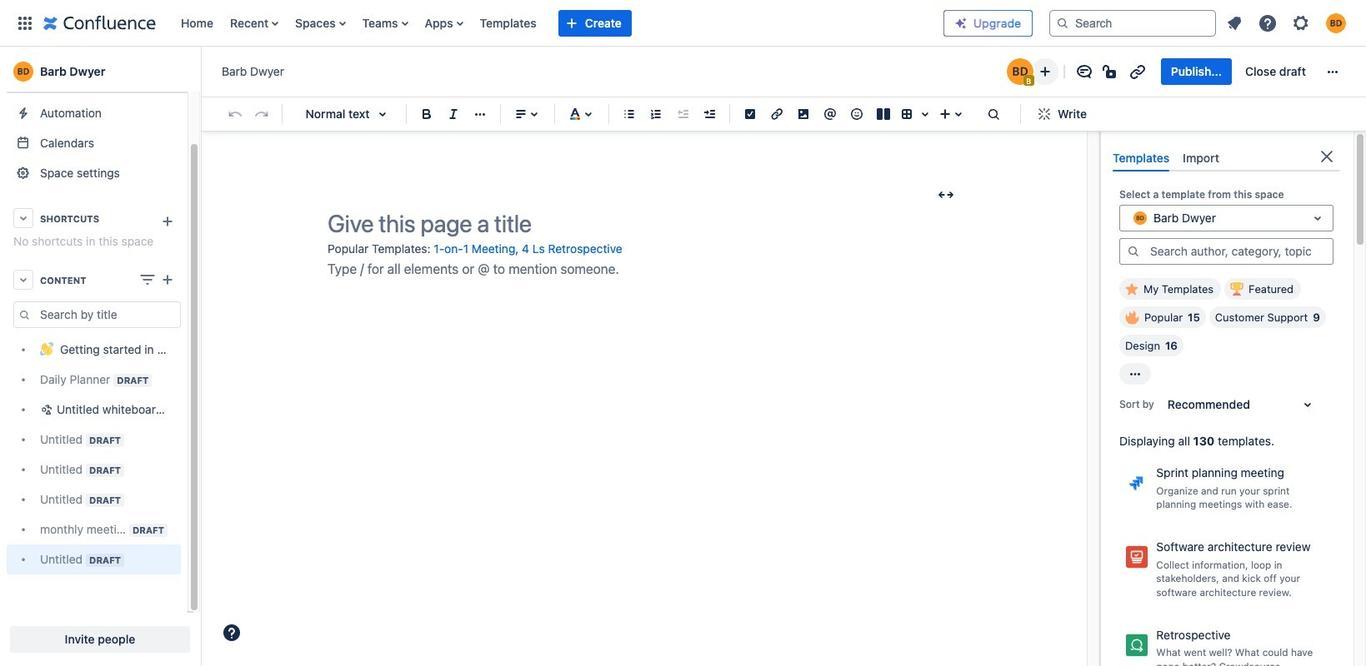 Task type: vqa. For each thing, say whether or not it's contained in the screenshot.
:goal: icon
no



Task type: describe. For each thing, give the bounding box(es) containing it.
make page full-width image
[[936, 185, 956, 205]]

region inside space element
[[7, 302, 181, 575]]

premium image
[[955, 17, 968, 30]]

link ⌘k image
[[767, 104, 787, 124]]

bullet list ⌘⇧8 image
[[619, 104, 639, 124]]

add image, video, or file image
[[794, 104, 814, 124]]

your profile and preferences image
[[1326, 13, 1346, 33]]

align left image
[[511, 104, 531, 124]]

action item [] image
[[740, 104, 760, 124]]

text formatting group
[[414, 101, 494, 128]]

create a blog image
[[158, 73, 178, 93]]

more formatting image
[[470, 104, 490, 124]]

list for premium image
[[1220, 8, 1356, 38]]

Search field
[[1050, 10, 1216, 36]]

numbered list ⌘⇧7 image
[[646, 104, 666, 124]]

tree inside space element
[[7, 335, 181, 575]]

add shortcut image
[[158, 212, 178, 232]]

create image
[[158, 270, 178, 290]]

global element
[[10, 0, 930, 46]]

collapse sidebar image
[[182, 42, 218, 102]]

list formatting group
[[616, 101, 723, 128]]

change view image
[[138, 270, 158, 290]]

copy link image
[[1128, 62, 1148, 82]]

settings icon image
[[1291, 13, 1311, 33]]

indent tab image
[[700, 104, 720, 124]]

table ⇧⌥t image
[[897, 104, 917, 124]]

bold ⌘b image
[[417, 104, 437, 124]]



Task type: locate. For each thing, give the bounding box(es) containing it.
list
[[173, 0, 930, 46], [1220, 8, 1356, 38]]

tab list
[[1106, 145, 1341, 172]]

Give this page a title text field
[[328, 210, 961, 238]]

banner
[[0, 0, 1366, 50]]

invite to edit image
[[1035, 62, 1055, 82]]

more image
[[1323, 62, 1343, 82]]

no restrictions image
[[1101, 62, 1121, 82]]

group
[[1161, 58, 1316, 85]]

mention @ image
[[820, 104, 840, 124]]

appswitcher icon image
[[15, 13, 35, 33]]

Search by title field
[[35, 303, 180, 327]]

find and replace image
[[984, 104, 1004, 124]]

list for appswitcher icon
[[173, 0, 930, 46]]

layouts image
[[874, 104, 894, 124]]

Search author, category, topic field
[[1146, 240, 1333, 264]]

region
[[7, 302, 181, 575]]

table size image
[[915, 104, 935, 124]]

emoji : image
[[847, 104, 867, 124]]

open image
[[1308, 208, 1328, 228]]

0 horizontal spatial list
[[173, 0, 930, 46]]

search image
[[1056, 16, 1070, 30]]

help icon image
[[1258, 13, 1278, 33]]

close templates and import image
[[1317, 147, 1337, 167]]

1 horizontal spatial list
[[1220, 8, 1356, 38]]

tree
[[7, 335, 181, 575]]

space element
[[0, 37, 200, 667]]

search icon image
[[1127, 245, 1141, 258]]

italic ⌘i image
[[444, 104, 464, 124]]

notification icon image
[[1225, 13, 1245, 33]]

None search field
[[1050, 10, 1216, 36]]

confluence image
[[43, 13, 156, 33], [43, 13, 156, 33]]

show inline comments image
[[1075, 62, 1095, 82]]

Main content area, start typing to enter text. text field
[[328, 259, 961, 281]]



